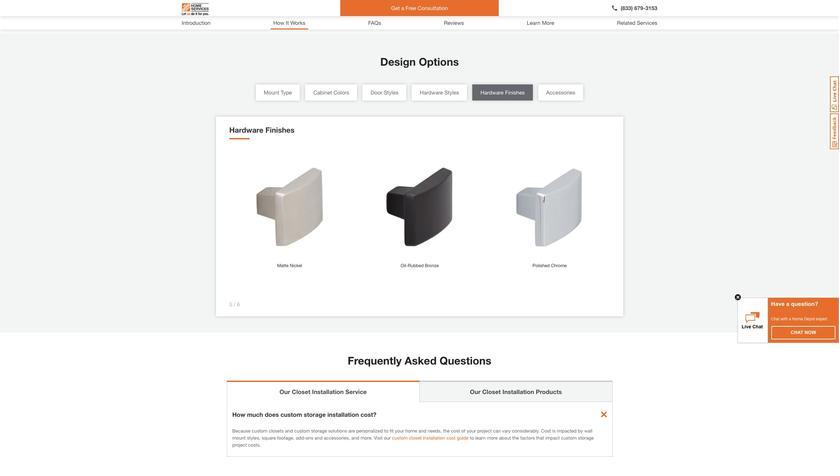 Task type: describe. For each thing, give the bounding box(es) containing it.
custom down fit
[[392, 435, 408, 441]]

our closet installation products
[[470, 388, 562, 395]]

0 vertical spatial storage
[[304, 411, 326, 418]]

accessories button
[[539, 85, 584, 101]]

impacted
[[557, 428, 577, 434]]

more
[[487, 435, 498, 441]]

to learn more about the factors that impact custom storage project costs.
[[232, 435, 594, 448]]

considerably.
[[512, 428, 540, 434]]

hardware for hardware styles button
[[420, 89, 443, 96]]

service
[[346, 388, 367, 395]]

our closet installation service
[[280, 388, 367, 395]]

hardware finishes button
[[473, 85, 533, 101]]

design
[[380, 55, 416, 68]]

costs.
[[248, 442, 261, 448]]

more
[[542, 19, 555, 26]]

get a free consultation
[[391, 5, 448, 11]]

products
[[536, 388, 562, 395]]

chat with a home depot expert.
[[772, 317, 829, 321]]

because
[[232, 428, 251, 434]]

related services
[[617, 19, 658, 26]]

square
[[262, 435, 276, 441]]

footage,
[[277, 435, 295, 441]]

a for question?
[[787, 301, 790, 307]]

are
[[349, 428, 355, 434]]

much
[[247, 411, 263, 418]]

door styles button
[[363, 85, 407, 101]]

design options
[[380, 55, 459, 68]]

because custom closets and custom storage solutions are personalized to fit your home and needs, the cost of your project can vary considerably. cost is impacted by wall mount styles, square footage, add-ons and accessories, and more. visit our
[[232, 428, 593, 441]]

questions
[[440, 354, 492, 367]]

and down are
[[352, 435, 360, 441]]

closet
[[409, 435, 422, 441]]

storage inside the 'because custom closets and custom storage solutions are personalized to fit your home and needs, the cost of your project can vary considerably. cost is impacted by wall mount styles, square footage, add-ons and accessories, and more. visit our'
[[311, 428, 327, 434]]

does
[[265, 411, 279, 418]]

hardware styles
[[420, 89, 459, 96]]

5
[[229, 301, 232, 307]]

the inside to learn more about the factors that impact custom storage project costs.
[[513, 435, 519, 441]]

closet for our closet installation service
[[292, 388, 311, 395]]

reviews
[[444, 19, 464, 26]]

project inside the 'because custom closets and custom storage solutions are personalized to fit your home and needs, the cost of your project can vary considerably. cost is impacted by wall mount styles, square footage, add-ons and accessories, and more. visit our'
[[478, 428, 492, 434]]

0 vertical spatial installation
[[328, 411, 359, 418]]

ons
[[306, 435, 314, 441]]

vary
[[502, 428, 511, 434]]

have a question?
[[772, 301, 819, 307]]

hardware finishes inside button
[[481, 89, 525, 96]]

chat now
[[791, 330, 817, 335]]

gallery 6 desktop image
[[216, 0, 624, 1]]

custom right does
[[281, 411, 302, 418]]

mount type button
[[256, 85, 300, 101]]

get a free consultation button
[[340, 0, 499, 16]]

1 vertical spatial hardware finishes
[[229, 126, 295, 135]]

personalized
[[356, 428, 383, 434]]

1 horizontal spatial installation
[[423, 435, 446, 441]]

frequently asked questions
[[348, 354, 492, 367]]

accessories,
[[324, 435, 350, 441]]

learn
[[476, 435, 486, 441]]

add-
[[296, 435, 306, 441]]

finishes inside hardware finishes button
[[505, 89, 525, 96]]

5 / 6
[[229, 301, 240, 307]]

get
[[391, 5, 400, 11]]

is
[[553, 428, 556, 434]]

6
[[237, 301, 240, 307]]

chat
[[791, 330, 804, 335]]

2 your from the left
[[467, 428, 476, 434]]

about
[[499, 435, 511, 441]]

with
[[781, 317, 788, 321]]

colors
[[334, 89, 349, 96]]

free
[[406, 5, 416, 11]]

our for our closet installation service
[[280, 388, 290, 395]]

custom up styles,
[[252, 428, 268, 434]]

that
[[536, 435, 545, 441]]

cabinet colors button
[[306, 85, 357, 101]]

options
[[419, 55, 459, 68]]

expert.
[[817, 317, 829, 321]]

our
[[384, 435, 391, 441]]

feedback link image
[[831, 113, 840, 149]]

/
[[234, 301, 236, 307]]

solutions
[[328, 428, 347, 434]]

can
[[493, 428, 501, 434]]

(833) 679-3153
[[621, 5, 658, 11]]

styles for door styles
[[384, 89, 399, 96]]

hardware styles button
[[412, 85, 467, 101]]

learn more
[[527, 19, 555, 26]]

question?
[[792, 301, 819, 307]]

mount
[[232, 435, 246, 441]]

custom inside to learn more about the factors that impact custom storage project costs.
[[561, 435, 577, 441]]

learn
[[527, 19, 541, 26]]

mount type
[[264, 89, 292, 96]]

it
[[286, 19, 289, 26]]

1 your from the left
[[395, 428, 404, 434]]

custom closet installation cost guide
[[392, 435, 469, 441]]

a for free
[[402, 5, 404, 11]]

door styles
[[371, 89, 399, 96]]

to inside to learn more about the factors that impact custom storage project costs.
[[470, 435, 474, 441]]

storage inside to learn more about the factors that impact custom storage project costs.
[[578, 435, 594, 441]]



Task type: vqa. For each thing, say whether or not it's contained in the screenshot.
6
yes



Task type: locate. For each thing, give the bounding box(es) containing it.
a
[[402, 5, 404, 11], [787, 301, 790, 307], [789, 317, 792, 321]]

visit
[[374, 435, 383, 441]]

1 horizontal spatial project
[[478, 428, 492, 434]]

have
[[772, 301, 785, 307]]

1 installation from the left
[[312, 388, 344, 395]]

cabinet colors
[[314, 89, 349, 96]]

2 installation from the left
[[503, 388, 535, 395]]

0 horizontal spatial closet
[[292, 388, 311, 395]]

1 horizontal spatial our
[[470, 388, 481, 395]]

our
[[280, 388, 290, 395], [470, 388, 481, 395]]

accessories
[[547, 89, 576, 96]]

frequently
[[348, 354, 402, 367]]

needs,
[[428, 428, 442, 434]]

consultation
[[418, 5, 448, 11]]

hardware inside button
[[481, 89, 504, 96]]

now
[[805, 330, 817, 335]]

2 styles from the left
[[445, 89, 459, 96]]

hardware finishes
[[481, 89, 525, 96], [229, 126, 295, 135]]

custom
[[281, 411, 302, 418], [252, 428, 268, 434], [294, 428, 310, 434], [392, 435, 408, 441], [561, 435, 577, 441]]

project down mount
[[232, 442, 247, 448]]

to
[[384, 428, 389, 434], [470, 435, 474, 441]]

impact
[[546, 435, 560, 441]]

depot
[[805, 317, 815, 321]]

installation down needs, at right
[[423, 435, 446, 441]]

our up how much does custom storage installation cost?
[[280, 388, 290, 395]]

your
[[395, 428, 404, 434], [467, 428, 476, 434]]

2 our from the left
[[470, 388, 481, 395]]

1 vertical spatial how
[[232, 411, 246, 418]]

faqs
[[368, 19, 381, 26]]

0 vertical spatial how
[[274, 19, 285, 26]]

home
[[793, 317, 804, 321]]

a right "get"
[[402, 5, 404, 11]]

related
[[617, 19, 636, 26]]

custom down impacted
[[561, 435, 577, 441]]

0 horizontal spatial to
[[384, 428, 389, 434]]

0 horizontal spatial hardware
[[229, 126, 264, 135]]

storage
[[304, 411, 326, 418], [311, 428, 327, 434], [578, 435, 594, 441]]

1 vertical spatial to
[[470, 435, 474, 441]]

and up footage,
[[285, 428, 293, 434]]

hardware for hardware finishes button
[[481, 89, 504, 96]]

2 horizontal spatial hardware
[[481, 89, 504, 96]]

0 vertical spatial hardware finishes
[[481, 89, 525, 96]]

how it works
[[274, 19, 306, 26]]

chat
[[772, 317, 780, 321]]

home
[[406, 428, 417, 434]]

how left "it"
[[274, 19, 285, 26]]

and up the closet
[[419, 428, 427, 434]]

mount
[[264, 89, 279, 96]]

1 horizontal spatial hardware finishes
[[481, 89, 525, 96]]

closets
[[269, 428, 284, 434]]

1 our from the left
[[280, 388, 290, 395]]

1 horizontal spatial hardware
[[420, 89, 443, 96]]

cost left of
[[451, 428, 460, 434]]

how for how much does custom storage installation cost?
[[232, 411, 246, 418]]

0 horizontal spatial our
[[280, 388, 290, 395]]

styles inside button
[[384, 89, 399, 96]]

project up learn
[[478, 428, 492, 434]]

1 horizontal spatial to
[[470, 435, 474, 441]]

1 horizontal spatial installation
[[503, 388, 535, 395]]

type
[[281, 89, 292, 96]]

the
[[443, 428, 450, 434], [513, 435, 519, 441]]

0 horizontal spatial installation
[[312, 388, 344, 395]]

installation left products
[[503, 388, 535, 395]]

your right of
[[467, 428, 476, 434]]

1 vertical spatial finishes
[[266, 126, 295, 135]]

1 styles from the left
[[384, 89, 399, 96]]

the right needs, at right
[[443, 428, 450, 434]]

installation left service
[[312, 388, 344, 395]]

0 horizontal spatial how
[[232, 411, 246, 418]]

3153
[[646, 5, 658, 11]]

and
[[285, 428, 293, 434], [419, 428, 427, 434], [315, 435, 323, 441], [352, 435, 360, 441]]

a right the have
[[787, 301, 790, 307]]

1 vertical spatial storage
[[311, 428, 327, 434]]

how for how it works
[[274, 19, 285, 26]]

cost left guide
[[447, 435, 456, 441]]

guide
[[457, 435, 469, 441]]

to left fit
[[384, 428, 389, 434]]

hardware inside button
[[420, 89, 443, 96]]

0 horizontal spatial installation
[[328, 411, 359, 418]]

0 horizontal spatial styles
[[384, 89, 399, 96]]

0 vertical spatial finishes
[[505, 89, 525, 96]]

1 vertical spatial cost
[[447, 435, 456, 441]]

2 vertical spatial a
[[789, 317, 792, 321]]

1 vertical spatial installation
[[423, 435, 446, 441]]

chat now link
[[772, 326, 836, 339]]

2 vertical spatial storage
[[578, 435, 594, 441]]

to inside the 'because custom closets and custom storage solutions are personalized to fit your home and needs, the cost of your project can vary considerably. cost is impacted by wall mount styles, square footage, add-ons and accessories, and more. visit our'
[[384, 428, 389, 434]]

679-
[[635, 5, 646, 11]]

how left much
[[232, 411, 246, 418]]

1 horizontal spatial your
[[467, 428, 476, 434]]

factors
[[521, 435, 535, 441]]

works
[[291, 19, 306, 26]]

2 closet from the left
[[483, 388, 501, 395]]

the inside the 'because custom closets and custom storage solutions are personalized to fit your home and needs, the cost of your project can vary considerably. cost is impacted by wall mount styles, square footage, add-ons and accessories, and more. visit our'
[[443, 428, 450, 434]]

0 horizontal spatial the
[[443, 428, 450, 434]]

our down questions
[[470, 388, 481, 395]]

a inside button
[[402, 5, 404, 11]]

closet for our closet installation products
[[483, 388, 501, 395]]

0 horizontal spatial finishes
[[266, 126, 295, 135]]

installation for products
[[503, 388, 535, 395]]

how
[[274, 19, 285, 26], [232, 411, 246, 418]]

1 horizontal spatial how
[[274, 19, 285, 26]]

do it for you logo image
[[182, 0, 209, 18]]

installation
[[312, 388, 344, 395], [503, 388, 535, 395]]

0 vertical spatial the
[[443, 428, 450, 434]]

more.
[[361, 435, 373, 441]]

introduction
[[182, 19, 211, 26]]

cost
[[541, 428, 551, 434]]

1 vertical spatial project
[[232, 442, 247, 448]]

the right the about
[[513, 435, 519, 441]]

cost
[[451, 428, 460, 434], [447, 435, 456, 441]]

styles down options
[[445, 89, 459, 96]]

a right with
[[789, 317, 792, 321]]

your right fit
[[395, 428, 404, 434]]

(833) 679-3153 link
[[612, 4, 658, 12]]

1 closet from the left
[[292, 388, 311, 395]]

by
[[578, 428, 583, 434]]

1 horizontal spatial styles
[[445, 89, 459, 96]]

door
[[371, 89, 383, 96]]

installation up the solutions on the left bottom of page
[[328, 411, 359, 418]]

0 vertical spatial cost
[[451, 428, 460, 434]]

custom closet installation cost guide link
[[392, 435, 469, 441]]

of
[[462, 428, 466, 434]]

1 horizontal spatial the
[[513, 435, 519, 441]]

asked
[[405, 354, 437, 367]]

installation for service
[[312, 388, 344, 395]]

to left learn
[[470, 435, 474, 441]]

1 horizontal spatial closet
[[483, 388, 501, 395]]

custom up add-
[[294, 428, 310, 434]]

closet
[[292, 388, 311, 395], [483, 388, 501, 395]]

fit
[[390, 428, 394, 434]]

0 horizontal spatial project
[[232, 442, 247, 448]]

1 vertical spatial the
[[513, 435, 519, 441]]

cost inside the 'because custom closets and custom storage solutions are personalized to fit your home and needs, the cost of your project can vary considerably. cost is impacted by wall mount styles, square footage, add-ons and accessories, and more. visit our'
[[451, 428, 460, 434]]

project inside to learn more about the factors that impact custom storage project costs.
[[232, 442, 247, 448]]

styles right door
[[384, 89, 399, 96]]

0 vertical spatial project
[[478, 428, 492, 434]]

styles inside button
[[445, 89, 459, 96]]

our for our closet installation products
[[470, 388, 481, 395]]

styles,
[[247, 435, 261, 441]]

(833)
[[621, 5, 633, 11]]

0 horizontal spatial your
[[395, 428, 404, 434]]

cost?
[[361, 411, 377, 418]]

wall
[[585, 428, 593, 434]]

0 vertical spatial a
[[402, 5, 404, 11]]

1 vertical spatial a
[[787, 301, 790, 307]]

services
[[637, 19, 658, 26]]

infopod - hardware finish + style - image image
[[229, 148, 610, 292]]

and right ons
[[315, 435, 323, 441]]

styles for hardware styles
[[445, 89, 459, 96]]

hardware
[[420, 89, 443, 96], [481, 89, 504, 96], [229, 126, 264, 135]]

1 horizontal spatial finishes
[[505, 89, 525, 96]]

live chat image
[[831, 76, 840, 112]]

0 horizontal spatial hardware finishes
[[229, 126, 295, 135]]

0 vertical spatial to
[[384, 428, 389, 434]]

how much does custom storage installation cost?
[[232, 411, 377, 418]]

finishes
[[505, 89, 525, 96], [266, 126, 295, 135]]



